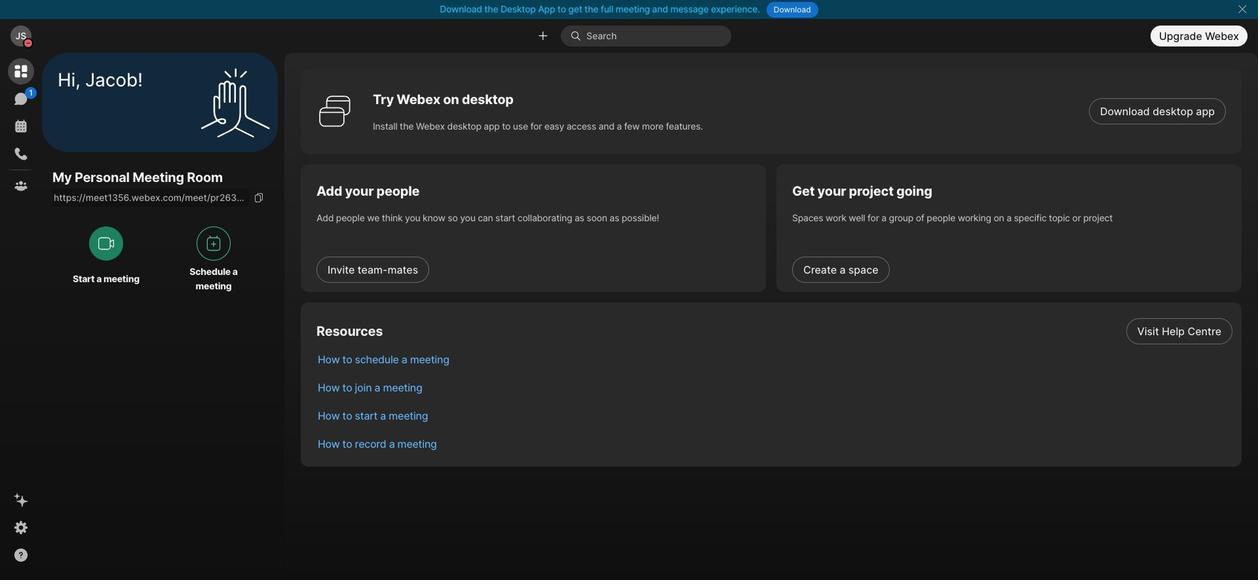 Task type: locate. For each thing, give the bounding box(es) containing it.
two hands high-fiving image
[[196, 63, 275, 142]]

webex tab list
[[8, 58, 37, 199]]

cancel_16 image
[[1238, 4, 1248, 14]]

navigation
[[0, 53, 42, 581]]

list item
[[307, 317, 1242, 346], [307, 346, 1242, 374], [307, 374, 1242, 402], [307, 402, 1242, 430], [307, 430, 1242, 458]]

None text field
[[52, 189, 249, 207]]



Task type: describe. For each thing, give the bounding box(es) containing it.
3 list item from the top
[[307, 374, 1242, 402]]

1 list item from the top
[[307, 317, 1242, 346]]

4 list item from the top
[[307, 402, 1242, 430]]

2 list item from the top
[[307, 346, 1242, 374]]

5 list item from the top
[[307, 430, 1242, 458]]



Task type: vqa. For each thing, say whether or not it's contained in the screenshot.
1st list item from the bottom
yes



